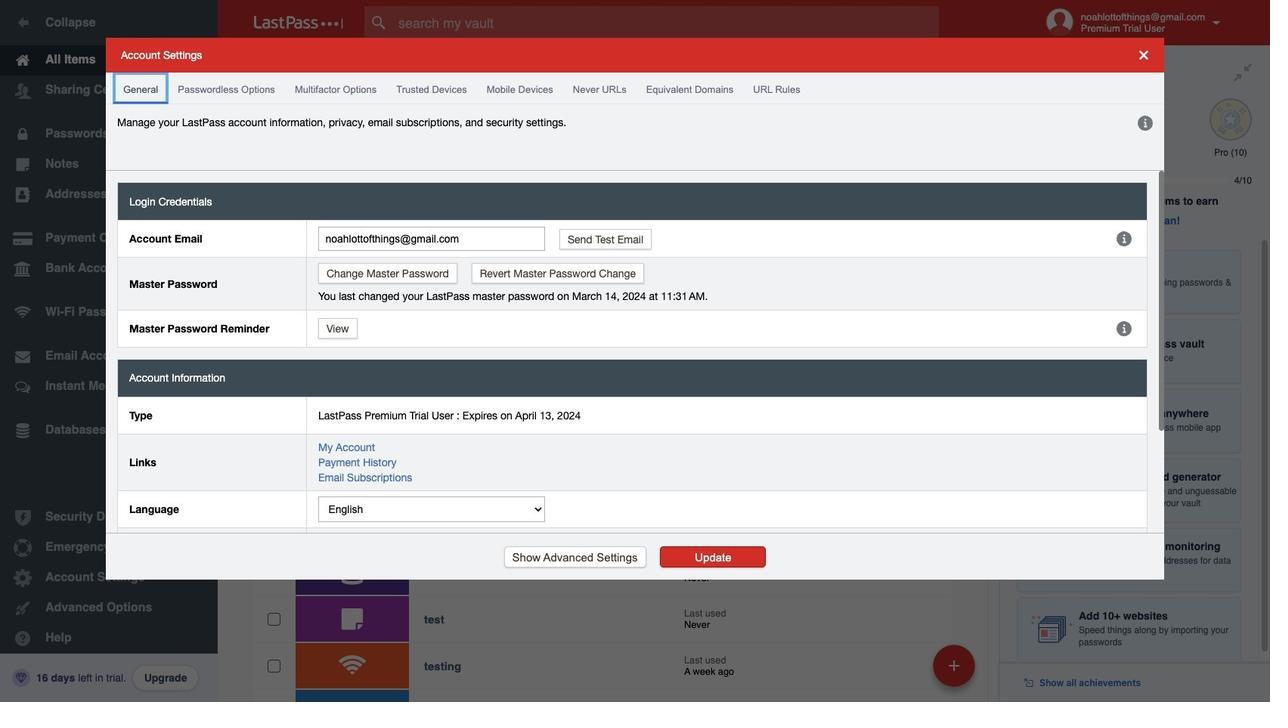 Task type: locate. For each thing, give the bounding box(es) containing it.
main navigation navigation
[[0, 0, 218, 703]]

search my vault text field
[[365, 6, 969, 39]]

new item image
[[949, 661, 960, 671]]

Search search field
[[365, 6, 969, 39]]

vault options navigation
[[218, 45, 1000, 91]]



Task type: describe. For each thing, give the bounding box(es) containing it.
new item navigation
[[928, 641, 985, 703]]

lastpass image
[[254, 16, 343, 29]]



Task type: vqa. For each thing, say whether or not it's contained in the screenshot.
the New item element
no



